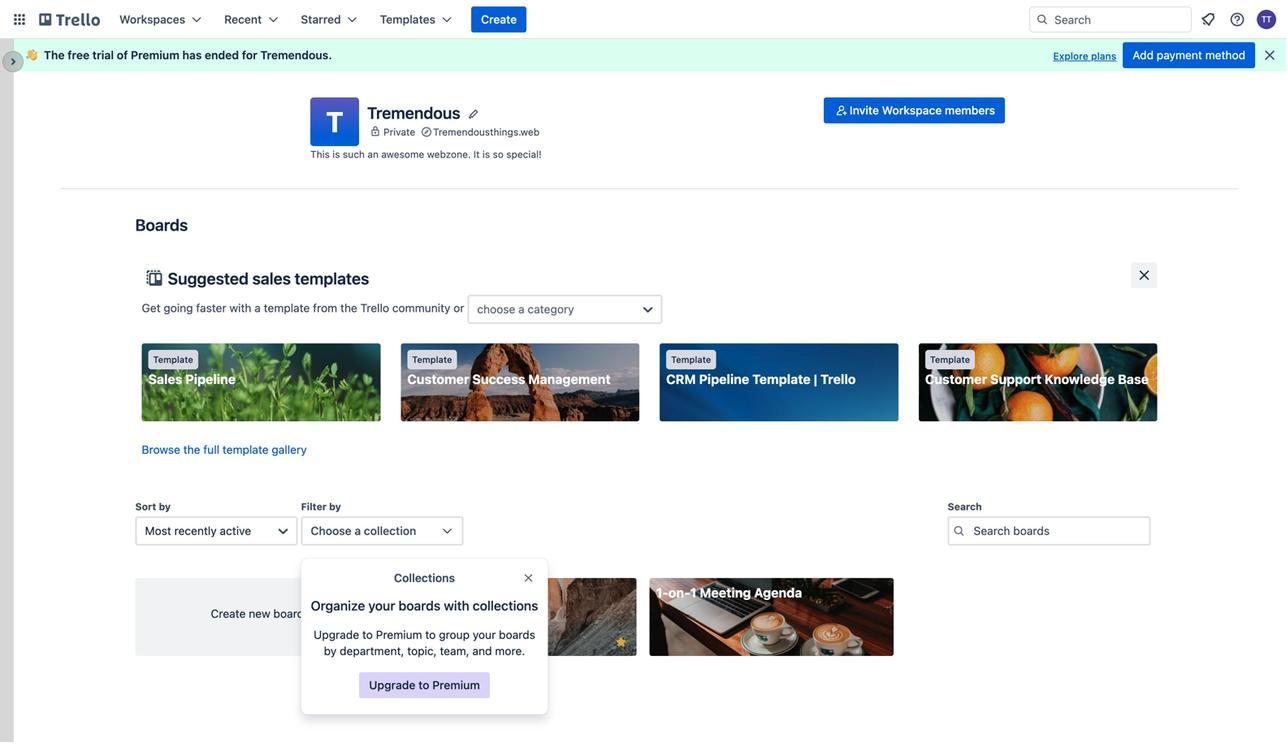 Task type: describe. For each thing, give the bounding box(es) containing it.
special!
[[507, 149, 542, 160]]

active
[[220, 525, 251, 538]]

search
[[948, 501, 982, 513]]

browse the full template gallery
[[142, 443, 307, 457]]

.
[[329, 48, 332, 62]]

sort
[[135, 501, 156, 513]]

ended
[[205, 48, 239, 62]]

search image
[[1036, 13, 1049, 26]]

pipeline for crm
[[699, 372, 750, 387]]

meeting
[[700, 586, 751, 601]]

sm image
[[834, 102, 850, 119]]

explore plans
[[1054, 50, 1117, 62]]

0 vertical spatial boards
[[399, 599, 441, 614]]

going
[[164, 302, 193, 315]]

1 vertical spatial template
[[223, 443, 269, 457]]

0 horizontal spatial a
[[255, 302, 261, 315]]

customer for customer success management
[[407, 372, 469, 387]]

template customer support knowledge base
[[926, 355, 1149, 387]]

base
[[1118, 372, 1149, 387]]

with for collections
[[444, 599, 470, 614]]

category
[[528, 303, 574, 316]]

suggested sales templates
[[168, 269, 369, 288]]

organize
[[311, 599, 365, 614]]

to for upgrade to premium to group your boards by department, topic, team, and more.
[[362, 629, 373, 642]]

board
[[274, 608, 304, 621]]

👋 the free trial of premium has ended for tremendous .
[[26, 48, 332, 62]]

choose a collection button
[[301, 517, 464, 546]]

collection
[[364, 525, 416, 538]]

gallery
[[272, 443, 307, 457]]

browse
[[142, 443, 180, 457]]

template for sales pipeline
[[153, 355, 193, 365]]

wave image
[[26, 48, 37, 63]]

template for customer support knowledge base
[[930, 355, 971, 365]]

template sales pipeline
[[148, 355, 236, 387]]

terry turtle (terryturtle) image
[[1257, 10, 1277, 29]]

workspace
[[882, 104, 942, 117]]

private
[[384, 126, 415, 138]]

add payment method
[[1133, 48, 1246, 62]]

filter by
[[301, 501, 341, 513]]

most
[[145, 525, 171, 538]]

agenda
[[754, 586, 803, 601]]

awesome
[[381, 149, 424, 160]]

workspaces
[[119, 13, 185, 26]]

template for customer success management
[[412, 355, 452, 365]]

back to home image
[[39, 7, 100, 33]]

primary element
[[0, 0, 1287, 39]]

1-
[[656, 586, 669, 601]]

1 is from the left
[[333, 149, 340, 160]]

upgrade to premium to group your boards by department, topic, team, and more.
[[314, 629, 536, 658]]

free
[[68, 48, 90, 62]]

community
[[392, 302, 451, 315]]

0 notifications image
[[1199, 10, 1218, 29]]

invite workspace members
[[850, 104, 996, 117]]

recent
[[224, 13, 262, 26]]

trial
[[92, 48, 114, 62]]

to up the topic,
[[425, 629, 436, 642]]

new
[[249, 608, 270, 621]]

explore plans button
[[1054, 46, 1117, 66]]

click to unstar this board. it will be removed from your starred list. image
[[614, 636, 629, 650]]

add
[[1133, 48, 1154, 62]]

templates
[[295, 269, 369, 288]]

jams and jims link
[[393, 579, 637, 657]]

👋
[[26, 48, 37, 62]]

Search field
[[1030, 7, 1192, 33]]

templates button
[[370, 7, 462, 33]]

create new board
[[211, 608, 304, 621]]

a for choose a category
[[519, 303, 525, 316]]

with for a
[[230, 302, 252, 315]]

a for choose a collection
[[355, 525, 361, 538]]

get
[[142, 302, 161, 315]]

jims
[[463, 586, 493, 601]]

tremendousthings.web link
[[433, 124, 540, 140]]

0 vertical spatial and
[[436, 586, 460, 601]]

create button
[[471, 7, 527, 33]]

0 vertical spatial premium
[[131, 48, 180, 62]]

such
[[343, 149, 365, 160]]

recently
[[174, 525, 217, 538]]

upgrade to premium
[[369, 679, 480, 692]]

jams and jims
[[399, 586, 493, 601]]

has
[[182, 48, 202, 62]]

choose a category
[[477, 303, 574, 316]]

2 is from the left
[[483, 149, 490, 160]]

explore
[[1054, 50, 1089, 62]]

full
[[203, 443, 219, 457]]

open information menu image
[[1230, 11, 1246, 28]]

invite workspace members button
[[824, 98, 1005, 124]]

templates
[[380, 13, 436, 26]]

starred
[[301, 13, 341, 26]]

t
[[326, 105, 344, 139]]

topic,
[[407, 645, 437, 658]]

organize your boards with collections
[[311, 599, 538, 614]]

0 vertical spatial template
[[264, 302, 310, 315]]

close popover image
[[522, 572, 535, 585]]

crm
[[666, 372, 696, 387]]

1 vertical spatial the
[[183, 443, 200, 457]]

1-on-1 meeting agenda
[[656, 586, 803, 601]]

0 vertical spatial the
[[341, 302, 357, 315]]

boards
[[135, 215, 188, 234]]

success
[[473, 372, 525, 387]]

premium for upgrade to premium
[[433, 679, 480, 692]]



Task type: vqa. For each thing, say whether or not it's contained in the screenshot.
E.G., DONE text field
no



Task type: locate. For each thing, give the bounding box(es) containing it.
of
[[117, 48, 128, 62]]

premium for upgrade to premium to group your boards by department, topic, team, and more.
[[376, 629, 422, 642]]

0 horizontal spatial with
[[230, 302, 252, 315]]

faster
[[196, 302, 226, 315]]

template inside template customer success management
[[412, 355, 452, 365]]

trello left community
[[361, 302, 389, 315]]

to
[[362, 629, 373, 642], [425, 629, 436, 642], [419, 679, 430, 692]]

and inside upgrade to premium to group your boards by department, topic, team, and more.
[[473, 645, 492, 658]]

collections
[[394, 572, 455, 585]]

template right full
[[223, 443, 269, 457]]

is
[[333, 149, 340, 160], [483, 149, 490, 160]]

jams
[[399, 586, 433, 601]]

upgrade down department,
[[369, 679, 416, 692]]

2 horizontal spatial a
[[519, 303, 525, 316]]

0 horizontal spatial customer
[[407, 372, 469, 387]]

sales
[[252, 269, 291, 288]]

1 vertical spatial with
[[444, 599, 470, 614]]

1 horizontal spatial premium
[[376, 629, 422, 642]]

template customer success management
[[407, 355, 611, 387]]

1 vertical spatial tremendous
[[367, 103, 461, 122]]

1 horizontal spatial upgrade
[[369, 679, 416, 692]]

webzone.
[[427, 149, 471, 160]]

filter
[[301, 501, 327, 513]]

payment
[[1157, 48, 1203, 62]]

by
[[159, 501, 171, 513], [329, 501, 341, 513], [324, 645, 337, 658]]

0 horizontal spatial your
[[369, 599, 395, 614]]

1 horizontal spatial the
[[341, 302, 357, 315]]

premium inside upgrade to premium to group your boards by department, topic, team, and more.
[[376, 629, 422, 642]]

a inside choose a collection button
[[355, 525, 361, 538]]

0 horizontal spatial boards
[[399, 599, 441, 614]]

by for sort by
[[159, 501, 171, 513]]

1 vertical spatial create
[[211, 608, 246, 621]]

1 horizontal spatial pipeline
[[699, 372, 750, 387]]

1 horizontal spatial trello
[[821, 372, 856, 387]]

create inside button
[[481, 13, 517, 26]]

is right 'this'
[[333, 149, 340, 160]]

a down suggested sales templates
[[255, 302, 261, 315]]

add payment method button
[[1123, 42, 1256, 68]]

tremendous down starred
[[260, 48, 329, 62]]

by left department,
[[324, 645, 337, 658]]

1 horizontal spatial tremendous
[[367, 103, 461, 122]]

1 vertical spatial and
[[473, 645, 492, 658]]

is right it
[[483, 149, 490, 160]]

template crm pipeline template | trello
[[666, 355, 856, 387]]

tremendous up private
[[367, 103, 461, 122]]

by right filter
[[329, 501, 341, 513]]

customer
[[407, 372, 469, 387], [926, 372, 988, 387]]

with
[[230, 302, 252, 315], [444, 599, 470, 614]]

premium inside button
[[433, 679, 480, 692]]

invite
[[850, 104, 879, 117]]

this
[[310, 149, 330, 160]]

trello right |
[[821, 372, 856, 387]]

to for upgrade to premium
[[419, 679, 430, 692]]

department,
[[340, 645, 404, 658]]

plans
[[1092, 50, 1117, 62]]

trello
[[361, 302, 389, 315], [821, 372, 856, 387]]

boards up more.
[[499, 629, 536, 642]]

create for create
[[481, 13, 517, 26]]

2 pipeline from the left
[[699, 372, 750, 387]]

upgrade for upgrade to premium
[[369, 679, 416, 692]]

or
[[454, 302, 465, 315]]

premium down team,
[[433, 679, 480, 692]]

1-on-1 meeting agenda link
[[650, 579, 894, 657]]

with up group
[[444, 599, 470, 614]]

1 customer from the left
[[407, 372, 469, 387]]

1 horizontal spatial with
[[444, 599, 470, 614]]

from
[[313, 302, 337, 315]]

template inside template customer support knowledge base
[[930, 355, 971, 365]]

customer left support
[[926, 372, 988, 387]]

upgrade for upgrade to premium to group your boards by department, topic, team, and more.
[[314, 629, 359, 642]]

1 horizontal spatial and
[[473, 645, 492, 658]]

0 horizontal spatial pipeline
[[186, 372, 236, 387]]

0 horizontal spatial and
[[436, 586, 460, 601]]

to up department,
[[362, 629, 373, 642]]

1 horizontal spatial is
[[483, 149, 490, 160]]

with right faster
[[230, 302, 252, 315]]

group
[[439, 629, 470, 642]]

get going faster with a template from the trello community or
[[142, 302, 468, 315]]

pipeline inside template sales pipeline
[[186, 372, 236, 387]]

your inside upgrade to premium to group your boards by department, topic, team, and more.
[[473, 629, 496, 642]]

0 vertical spatial your
[[369, 599, 395, 614]]

pipeline inside template crm pipeline template | trello
[[699, 372, 750, 387]]

1 horizontal spatial a
[[355, 525, 361, 538]]

0 horizontal spatial tremendous
[[260, 48, 329, 62]]

|
[[814, 372, 818, 387]]

template for crm pipeline template | trello
[[671, 355, 711, 365]]

knowledge
[[1045, 372, 1115, 387]]

boards
[[399, 599, 441, 614], [499, 629, 536, 642]]

0 vertical spatial tremendous
[[260, 48, 329, 62]]

choose
[[311, 525, 352, 538]]

most recently active
[[145, 525, 251, 538]]

pipeline right sales in the bottom of the page
[[186, 372, 236, 387]]

for
[[242, 48, 257, 62]]

team,
[[440, 645, 470, 658]]

to inside button
[[419, 679, 430, 692]]

create
[[481, 13, 517, 26], [211, 608, 246, 621]]

by right sort
[[159, 501, 171, 513]]

2 vertical spatial premium
[[433, 679, 480, 692]]

1 vertical spatial boards
[[499, 629, 536, 642]]

choose
[[477, 303, 516, 316]]

pipeline
[[186, 372, 236, 387], [699, 372, 750, 387]]

1
[[691, 586, 697, 601]]

banner
[[13, 39, 1287, 72]]

your right group
[[473, 629, 496, 642]]

to down the topic,
[[419, 679, 430, 692]]

1 horizontal spatial customer
[[926, 372, 988, 387]]

0 vertical spatial with
[[230, 302, 252, 315]]

and down the collections
[[436, 586, 460, 601]]

premium right of
[[131, 48, 180, 62]]

support
[[991, 372, 1042, 387]]

Search text field
[[948, 517, 1151, 546]]

on-
[[669, 586, 691, 601]]

0 vertical spatial upgrade
[[314, 629, 359, 642]]

1 horizontal spatial create
[[481, 13, 517, 26]]

upgrade inside button
[[369, 679, 416, 692]]

pipeline for sales
[[186, 372, 236, 387]]

2 horizontal spatial premium
[[433, 679, 480, 692]]

the left full
[[183, 443, 200, 457]]

and right team,
[[473, 645, 492, 658]]

1 vertical spatial upgrade
[[369, 679, 416, 692]]

0 horizontal spatial create
[[211, 608, 246, 621]]

banner containing 👋
[[13, 39, 1287, 72]]

method
[[1206, 48, 1246, 62]]

by inside upgrade to premium to group your boards by department, topic, team, and more.
[[324, 645, 337, 658]]

suggested
[[168, 269, 249, 288]]

1 vertical spatial premium
[[376, 629, 422, 642]]

0 vertical spatial create
[[481, 13, 517, 26]]

upgrade inside upgrade to premium to group your boards by department, topic, team, and more.
[[314, 629, 359, 642]]

0 horizontal spatial upgrade
[[314, 629, 359, 642]]

boards down the collections
[[399, 599, 441, 614]]

this is such an awesome webzone. it is so special!
[[310, 149, 542, 160]]

boards inside upgrade to premium to group your boards by department, topic, team, and more.
[[499, 629, 536, 642]]

by for filter by
[[329, 501, 341, 513]]

the right "from"
[[341, 302, 357, 315]]

recent button
[[215, 7, 288, 33]]

1 pipeline from the left
[[186, 372, 236, 387]]

1 horizontal spatial your
[[473, 629, 496, 642]]

upgrade to premium button
[[359, 673, 490, 699]]

0 horizontal spatial the
[[183, 443, 200, 457]]

the
[[341, 302, 357, 315], [183, 443, 200, 457]]

more.
[[495, 645, 525, 658]]

2 customer from the left
[[926, 372, 988, 387]]

a right 'choose'
[[519, 303, 525, 316]]

a right choose
[[355, 525, 361, 538]]

workspaces button
[[110, 7, 211, 33]]

collections
[[473, 599, 538, 614]]

0 horizontal spatial premium
[[131, 48, 180, 62]]

customer inside template customer support knowledge base
[[926, 372, 988, 387]]

pipeline right "crm"
[[699, 372, 750, 387]]

upgrade down organize
[[314, 629, 359, 642]]

trello inside template crm pipeline template | trello
[[821, 372, 856, 387]]

customer inside template customer success management
[[407, 372, 469, 387]]

tremendousthings.web
[[433, 126, 540, 138]]

1 vertical spatial trello
[[821, 372, 856, 387]]

sort by
[[135, 501, 171, 513]]

0 vertical spatial trello
[[361, 302, 389, 315]]

create for create new board
[[211, 608, 246, 621]]

1 vertical spatial your
[[473, 629, 496, 642]]

0 horizontal spatial is
[[333, 149, 340, 160]]

1 horizontal spatial boards
[[499, 629, 536, 642]]

template down sales
[[264, 302, 310, 315]]

starred button
[[291, 7, 367, 33]]

template inside template sales pipeline
[[153, 355, 193, 365]]

premium
[[131, 48, 180, 62], [376, 629, 422, 642], [433, 679, 480, 692]]

0 horizontal spatial trello
[[361, 302, 389, 315]]

your left jams on the bottom left of the page
[[369, 599, 395, 614]]

an
[[368, 149, 379, 160]]

premium up the topic,
[[376, 629, 422, 642]]

customer left success at the bottom left of the page
[[407, 372, 469, 387]]

tremendous
[[260, 48, 329, 62], [367, 103, 461, 122]]

so
[[493, 149, 504, 160]]

customer for customer support knowledge base
[[926, 372, 988, 387]]

members
[[945, 104, 996, 117]]



